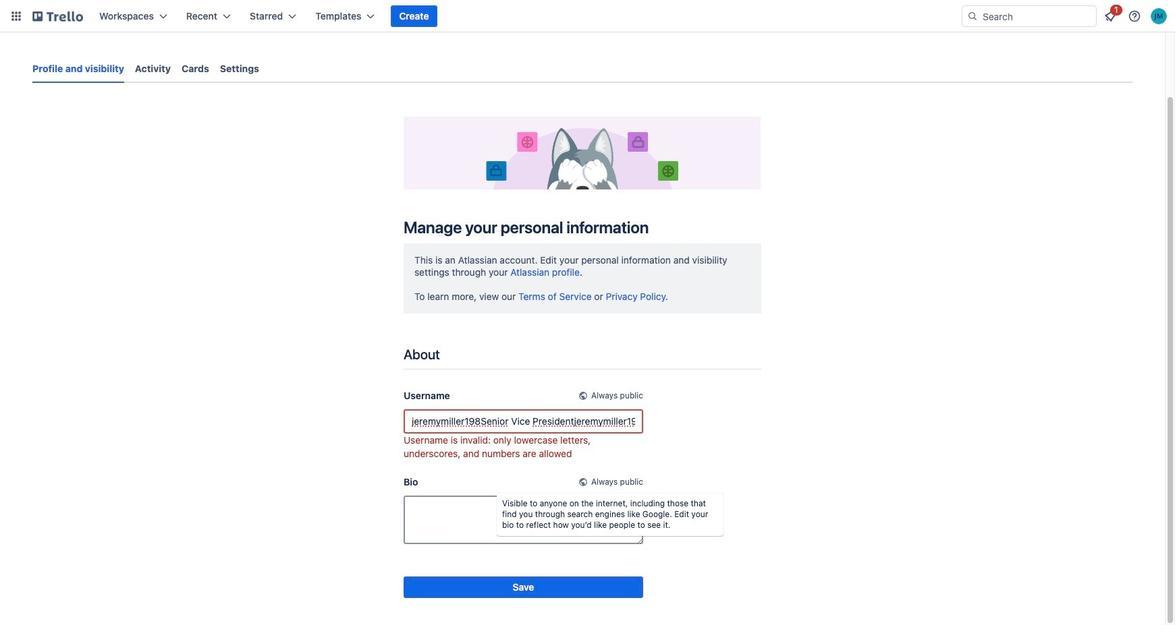 Task type: locate. For each thing, give the bounding box(es) containing it.
Search field
[[978, 7, 1096, 26]]

back to home image
[[32, 5, 83, 27]]

tooltip
[[497, 493, 724, 537]]

primary element
[[0, 0, 1175, 32]]

jeremy miller (jeremymiller198) image
[[1151, 8, 1167, 24]]

None text field
[[404, 410, 643, 434], [404, 496, 643, 545], [404, 410, 643, 434], [404, 496, 643, 545]]

1 notification image
[[1102, 8, 1119, 24]]



Task type: vqa. For each thing, say whether or not it's contained in the screenshot.
Back to home image
yes



Task type: describe. For each thing, give the bounding box(es) containing it.
open information menu image
[[1128, 9, 1142, 23]]

search image
[[967, 11, 978, 22]]



